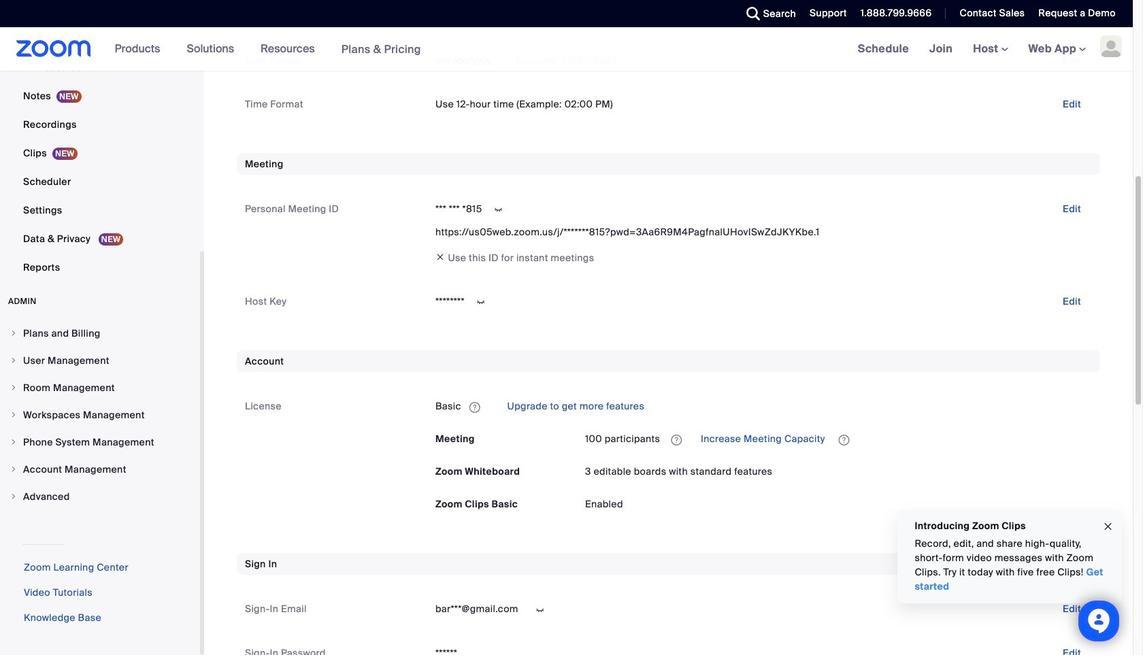 Task type: describe. For each thing, give the bounding box(es) containing it.
6 menu item from the top
[[0, 457, 200, 483]]

3 right image from the top
[[10, 411, 18, 419]]

show host key image
[[470, 296, 492, 309]]

7 menu item from the top
[[0, 484, 200, 510]]

admin menu menu
[[0, 321, 200, 511]]

show personal meeting id image
[[488, 204, 510, 216]]

5 menu item from the top
[[0, 430, 200, 455]]

learn more about your license type image
[[468, 403, 482, 412]]

2 right image from the top
[[10, 357, 18, 365]]

1 menu item from the top
[[0, 321, 200, 347]]

4 menu item from the top
[[0, 402, 200, 428]]

2 menu item from the top
[[0, 348, 200, 374]]

close image
[[1103, 519, 1114, 535]]

3 right image from the top
[[10, 493, 18, 501]]

zoom logo image
[[16, 40, 91, 57]]

meetings navigation
[[848, 27, 1133, 71]]

1 vertical spatial application
[[585, 429, 1093, 450]]



Task type: locate. For each thing, give the bounding box(es) containing it.
2 right image from the top
[[10, 438, 18, 447]]

application
[[436, 396, 1093, 418], [585, 429, 1093, 450]]

product information navigation
[[105, 27, 432, 71]]

menu item
[[0, 321, 200, 347], [0, 348, 200, 374], [0, 375, 200, 401], [0, 402, 200, 428], [0, 430, 200, 455], [0, 457, 200, 483], [0, 484, 200, 510]]

3 menu item from the top
[[0, 375, 200, 401]]

banner
[[0, 27, 1133, 71]]

1 right image from the top
[[10, 384, 18, 392]]

learn more about your meeting license image
[[667, 434, 686, 446]]

1 right image from the top
[[10, 329, 18, 338]]

1 vertical spatial right image
[[10, 438, 18, 447]]

4 right image from the top
[[10, 466, 18, 474]]

personal menu menu
[[0, 0, 200, 283]]

right image
[[10, 329, 18, 338], [10, 357, 18, 365], [10, 411, 18, 419], [10, 466, 18, 474]]

0 vertical spatial right image
[[10, 384, 18, 392]]

profile picture image
[[1101, 35, 1123, 57]]

right image
[[10, 384, 18, 392], [10, 438, 18, 447], [10, 493, 18, 501]]

2 vertical spatial right image
[[10, 493, 18, 501]]

0 vertical spatial application
[[436, 396, 1093, 418]]



Task type: vqa. For each thing, say whether or not it's contained in the screenshot.
BANNER at the top
yes



